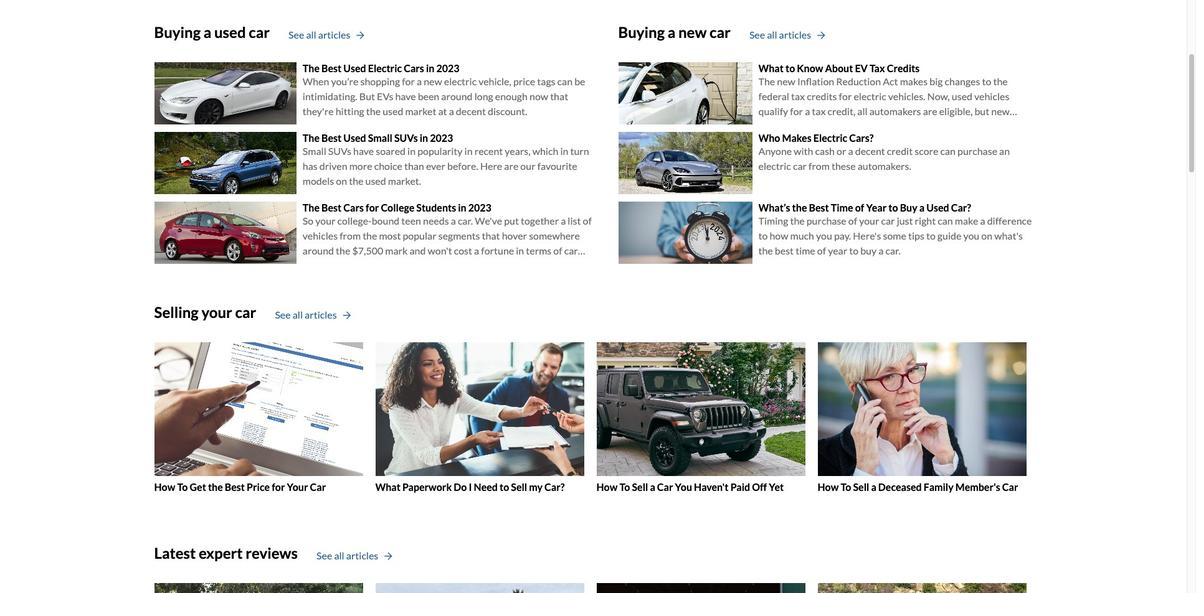 Task type: describe. For each thing, give the bounding box(es) containing it.
your inside what's the best time of year to buy a used car? timing the purchase of your car just right can make a difference to how much you pay. here's some tips to guide you on what's the best time of year to buy a car.
[[860, 215, 880, 227]]

all for selling your car
[[293, 309, 303, 321]]

on inside what's the best time of year to buy a used car? timing the purchase of your car just right can make a difference to how much you pay. here's some tips to guide you on what's the best time of year to buy a car.
[[982, 230, 993, 242]]

latest expert reviews
[[154, 545, 298, 563]]

the up much
[[791, 215, 805, 227]]

tags
[[537, 75, 556, 87]]

guide
[[938, 230, 962, 242]]

mark
[[385, 245, 408, 257]]

2023 for the best used electric cars in 2023
[[437, 62, 460, 74]]

in left turn
[[561, 145, 569, 157]]

around inside the best cars for college students in 2023 so your college-bound teen needs a car. we've put together a list of vehicles from the most popular segments that hover somewhere around the $7,500 mark and won't cost a fortune in terms of car insurance.
[[303, 245, 334, 257]]

yet
[[769, 482, 784, 493]]

best
[[775, 245, 794, 257]]

to left the buy
[[850, 245, 859, 257]]

here
[[480, 160, 502, 172]]

changes
[[945, 75, 981, 87]]

1 car from the left
[[310, 482, 326, 493]]

vehicle,
[[479, 75, 512, 87]]

see all articles link for selling your car
[[275, 308, 351, 323]]

from inside the who makes electric cars? anyone with cash or a decent credit score can purchase an electric car from these automakers.
[[809, 160, 830, 172]]

see for buying a used car
[[289, 29, 304, 41]]

eligible,
[[940, 105, 973, 117]]

the inside what to know about ev tax credits the new inflation reduction act makes big changes to the federal tax credits for electric vehicles. now, used vehicles qualify for a tax credit, all automakers are eligible, but new restrictions limit which vehicles qualify.
[[994, 75, 1008, 87]]

years,
[[505, 145, 531, 157]]

2024 chevrolet blazer ev review image
[[154, 584, 363, 594]]

the right the what's
[[792, 202, 807, 214]]

decent inside the who makes electric cars? anyone with cash or a decent credit score can purchase an electric car from these automakers.
[[856, 145, 885, 157]]

electric inside the who makes electric cars? anyone with cash or a decent credit score can purchase an electric car from these automakers.
[[759, 160, 791, 172]]

selling your car
[[154, 303, 256, 321]]

the right get
[[208, 482, 223, 493]]

to for how to sell a deceased family member's car
[[841, 482, 852, 493]]

see all articles link for latest expert reviews
[[317, 549, 392, 564]]

family
[[924, 482, 954, 493]]

they're
[[303, 105, 334, 117]]

used up the best used electric cars in 2023 image
[[214, 23, 246, 41]]

credit
[[887, 145, 913, 157]]

models
[[303, 175, 334, 187]]

do
[[454, 482, 467, 493]]

see all articles for latest expert reviews
[[317, 551, 378, 562]]

2024 jeep compass review image
[[376, 584, 584, 594]]

buying for buying a used car
[[154, 23, 201, 41]]

latest
[[154, 545, 196, 563]]

before.
[[447, 160, 479, 172]]

from inside the best cars for college students in 2023 so your college-bound teen needs a car. we've put together a list of vehicles from the most popular segments that hover somewhere around the $7,500 mark and won't cost a fortune in terms of car insurance.
[[340, 230, 361, 242]]

more
[[349, 160, 372, 172]]

off
[[752, 482, 767, 493]]

cars inside the best cars for college students in 2023 so your college-bound teen needs a car. we've put together a list of vehicles from the most popular segments that hover somewhere around the $7,500 mark and won't cost a fortune in terms of car insurance.
[[344, 202, 364, 214]]

makes
[[782, 132, 812, 144]]

know
[[797, 62, 824, 74]]

around inside the best used electric cars in 2023 when you're shopping for a new electric vehicle, price tags can be intimidating. but evs have been around long enough now that they're hitting the used market at a decent discount.
[[441, 90, 473, 102]]

tips
[[909, 230, 925, 242]]

the for the best used electric cars in 2023 when you're shopping for a new electric vehicle, price tags can be intimidating. but evs have been around long enough now that they're hitting the used market at a decent discount.
[[303, 62, 320, 74]]

how to get the best price for your car image
[[154, 343, 363, 477]]

year
[[828, 245, 848, 257]]

how for how to sell a car you haven't paid off yet
[[597, 482, 618, 493]]

your
[[287, 482, 308, 493]]

a inside the who makes electric cars? anyone with cash or a decent credit score can purchase an electric car from these automakers.
[[849, 145, 854, 157]]

you're
[[331, 75, 359, 87]]

buy
[[900, 202, 918, 214]]

vehicles.
[[889, 90, 926, 102]]

how for how to get the best price for your car
[[154, 482, 175, 493]]

to for how to get the best price for your car
[[177, 482, 188, 493]]

discount.
[[488, 105, 528, 117]]

credits
[[807, 90, 837, 102]]

0 horizontal spatial small
[[303, 145, 326, 157]]

arrow right image for buying a used car
[[357, 31, 364, 40]]

ever
[[426, 160, 446, 172]]

cost
[[454, 245, 472, 257]]

when
[[303, 75, 329, 87]]

price
[[247, 482, 270, 493]]

all for buying a new car
[[767, 29, 778, 41]]

need
[[474, 482, 498, 493]]

best left price
[[225, 482, 245, 493]]

decent inside the best used electric cars in 2023 when you're shopping for a new electric vehicle, price tags can be intimidating. but evs have been around long enough now that they're hitting the used market at a decent discount.
[[456, 105, 486, 117]]

cars?
[[850, 132, 874, 144]]

articles for buying a new car
[[779, 29, 812, 41]]

3 car from the left
[[1003, 482, 1019, 493]]

sell for how to sell a car you haven't paid off yet
[[632, 482, 648, 493]]

soared
[[376, 145, 406, 157]]

price
[[514, 75, 536, 87]]

inflation
[[798, 75, 835, 87]]

market.
[[388, 175, 421, 187]]

evs
[[377, 90, 393, 102]]

here's
[[853, 230, 882, 242]]

for up credit, at top right
[[839, 90, 852, 102]]

buying for buying a new car
[[619, 23, 665, 41]]

how for how to sell a deceased family member's car
[[818, 482, 839, 493]]

the best used electric cars in 2023 image
[[154, 62, 297, 125]]

been
[[418, 90, 440, 102]]

what's the best time of year to buy a used car? image
[[619, 202, 753, 264]]

expert
[[199, 545, 243, 563]]

anyone
[[759, 145, 792, 157]]

that for tags
[[550, 90, 568, 102]]

best inside what's the best time of year to buy a used car? timing the purchase of your car just right can make a difference to how much you pay. here's some tips to guide you on what's the best time of year to buy a car.
[[809, 202, 829, 214]]

tax
[[870, 62, 885, 74]]

get
[[190, 482, 206, 493]]

pay.
[[834, 230, 851, 242]]

buying a new car
[[619, 23, 731, 41]]

timing
[[759, 215, 789, 227]]

0 vertical spatial tax
[[792, 90, 805, 102]]

in up than
[[408, 145, 416, 157]]

have inside the best used electric cars in 2023 when you're shopping for a new electric vehicle, price tags can be intimidating. but evs have been around long enough now that they're hitting the used market at a decent discount.
[[395, 90, 416, 102]]

who makes electric cars? link
[[759, 132, 874, 144]]

1 sell from the left
[[511, 482, 527, 493]]

paperwork
[[403, 482, 452, 493]]

be
[[575, 75, 586, 87]]

0 horizontal spatial your
[[202, 303, 232, 321]]

now
[[530, 90, 548, 102]]

most
[[379, 230, 401, 242]]

arrow right image for latest expert reviews
[[385, 553, 392, 562]]

how to sell a car you haven't paid off yet
[[597, 482, 784, 493]]

year
[[867, 202, 887, 214]]

big
[[930, 75, 943, 87]]

time
[[796, 245, 816, 257]]

what's the best time of year to buy a used car? timing the purchase of your car just right can make a difference to how much you pay. here's some tips to guide you on what's the best time of year to buy a car.
[[759, 202, 1032, 257]]

deceased
[[879, 482, 922, 493]]

selling
[[154, 303, 199, 321]]

to right tips
[[927, 230, 936, 242]]

long
[[475, 90, 493, 102]]

see all articles for selling your car
[[275, 309, 337, 321]]

makes
[[900, 75, 928, 87]]

college
[[381, 202, 415, 214]]

popular
[[403, 230, 437, 242]]

choice
[[374, 160, 403, 172]]

somewhere
[[529, 230, 580, 242]]

$7,500
[[352, 245, 383, 257]]

car inside what's the best time of year to buy a used car? timing the purchase of your car just right can make a difference to how much you pay. here's some tips to guide you on what's the best time of year to buy a car.
[[882, 215, 895, 227]]

in inside the best used electric cars in 2023 when you're shopping for a new electric vehicle, price tags can be intimidating. but evs have been around long enough now that they're hitting the used market at a decent discount.
[[426, 62, 435, 74]]

see for latest expert reviews
[[317, 551, 332, 562]]

buying a used car
[[154, 23, 270, 41]]

on inside the best used small suvs in 2023 small suvs have soared in popularity in recent years, which in turn has driven more choice than ever before. here are our favourite models on the used market.
[[336, 175, 347, 187]]

see all articles link for buying a new car
[[750, 28, 825, 43]]

automakers
[[870, 105, 921, 117]]

best for so
[[322, 202, 342, 214]]

to left "buy"
[[889, 202, 898, 214]]

much
[[791, 230, 815, 242]]

to left know
[[786, 62, 795, 74]]

who
[[759, 132, 781, 144]]

turn
[[571, 145, 589, 157]]

new up what to know about ev tax credits image
[[679, 23, 707, 41]]

now,
[[928, 90, 950, 102]]

popularity
[[418, 145, 463, 157]]

the best used small suvs in 2023 link
[[303, 132, 453, 144]]

of down time
[[849, 215, 858, 227]]

you
[[675, 482, 692, 493]]

articles for buying a used car
[[318, 29, 350, 41]]

what's the best time of year to buy a used car? link
[[759, 202, 972, 214]]

1 you from the left
[[816, 230, 833, 242]]

of right list
[[583, 215, 592, 227]]

what paperwork do i need to sell my car? image
[[376, 343, 584, 477]]

reduction
[[837, 75, 881, 87]]

1 horizontal spatial tax
[[812, 105, 826, 117]]

what for what to know about ev tax credits the new inflation reduction act makes big changes to the federal tax credits for electric vehicles. now, used vehicles qualify for a tax credit, all automakers are eligible, but new restrictions limit which vehicles qualify.
[[759, 62, 784, 74]]

we've
[[475, 215, 502, 227]]

for inside the best used electric cars in 2023 when you're shopping for a new electric vehicle, price tags can be intimidating. but evs have been around long enough now that they're hitting the used market at a decent discount.
[[402, 75, 415, 87]]

to left how
[[759, 230, 768, 242]]

2 horizontal spatial vehicles
[[975, 90, 1010, 102]]

2 you from the left
[[964, 230, 980, 242]]



Task type: locate. For each thing, give the bounding box(es) containing it.
what to know about ev tax credits the new inflation reduction act makes big changes to the federal tax credits for electric vehicles. now, used vehicles qualify for a tax credit, all automakers are eligible, but new restrictions limit which vehicles qualify.
[[759, 62, 1010, 132]]

0 horizontal spatial arrow right image
[[385, 553, 392, 562]]

what up federal
[[759, 62, 784, 74]]

are down "now,"
[[923, 105, 938, 117]]

0 vertical spatial can
[[558, 75, 573, 87]]

suvs
[[394, 132, 418, 144], [328, 145, 351, 157]]

the inside what to know about ev tax credits the new inflation reduction act makes big changes to the federal tax credits for electric vehicles. now, used vehicles qualify for a tax credit, all automakers are eligible, but new restrictions limit which vehicles qualify.
[[759, 75, 775, 87]]

0 horizontal spatial around
[[303, 245, 334, 257]]

electric inside the who makes electric cars? anyone with cash or a decent credit score can purchase an electric car from these automakers.
[[814, 132, 848, 144]]

that down 'we've'
[[482, 230, 500, 242]]

automakers.
[[858, 160, 912, 172]]

the up federal
[[759, 75, 775, 87]]

the best used small suvs in 2023 small suvs have soared in popularity in recent years, which in turn has driven more choice than ever before. here are our favourite models on the used market.
[[303, 132, 589, 187]]

that for we've
[[482, 230, 500, 242]]

1 horizontal spatial decent
[[856, 145, 885, 157]]

so
[[303, 215, 314, 227]]

used inside the best used small suvs in 2023 small suvs have soared in popularity in recent years, which in turn has driven more choice than ever before. here are our favourite models on the used market.
[[344, 132, 366, 144]]

that inside the best cars for college students in 2023 so your college-bound teen needs a car. we've put together a list of vehicles from the most popular segments that hover somewhere around the $7,500 mark and won't cost a fortune in terms of car insurance.
[[482, 230, 500, 242]]

paid
[[731, 482, 750, 493]]

favourite
[[538, 160, 578, 172]]

your down what's the best time of year to buy a used car? link
[[860, 215, 880, 227]]

together
[[521, 215, 559, 227]]

0 vertical spatial from
[[809, 160, 830, 172]]

how to get the best price for your car
[[154, 482, 326, 493]]

the
[[303, 62, 320, 74], [759, 75, 775, 87], [303, 132, 320, 144], [303, 202, 320, 214]]

to left deceased
[[841, 482, 852, 493]]

0 horizontal spatial that
[[482, 230, 500, 242]]

how to sell a car you haven't paid off yet link
[[597, 343, 806, 493]]

0 horizontal spatial what
[[376, 482, 401, 493]]

you left 'pay.'
[[816, 230, 833, 242]]

used
[[214, 23, 246, 41], [952, 90, 973, 102], [383, 105, 403, 117], [366, 175, 386, 187]]

best inside the best cars for college students in 2023 so your college-bound teen needs a car. we've put together a list of vehicles from the most popular segments that hover somewhere around the $7,500 mark and won't cost a fortune in terms of car insurance.
[[322, 202, 342, 214]]

the for the best cars for college students in 2023 so your college-bound teen needs a car. we've put together a list of vehicles from the most popular segments that hover somewhere around the $7,500 mark and won't cost a fortune in terms of car insurance.
[[303, 202, 320, 214]]

or
[[837, 145, 847, 157]]

2 buying from the left
[[619, 23, 665, 41]]

used
[[344, 62, 366, 74], [344, 132, 366, 144], [927, 202, 950, 214]]

restrictions
[[759, 120, 809, 132]]

1 horizontal spatial what
[[759, 62, 784, 74]]

sell left deceased
[[854, 482, 870, 493]]

car right the your
[[310, 482, 326, 493]]

for right shopping
[[402, 75, 415, 87]]

best up you're
[[322, 62, 342, 74]]

1 vertical spatial decent
[[856, 145, 885, 157]]

2023 up "popularity"
[[430, 132, 453, 144]]

the best cars for college students in 2023 so your college-bound teen needs a car. we've put together a list of vehicles from the most popular segments that hover somewhere around the $7,500 mark and won't cost a fortune in terms of car insurance.
[[303, 202, 592, 272]]

0 vertical spatial car?
[[951, 202, 972, 214]]

of left year
[[856, 202, 865, 214]]

from down cash
[[809, 160, 830, 172]]

0 vertical spatial 2023
[[437, 62, 460, 74]]

electric up shopping
[[368, 62, 402, 74]]

1 horizontal spatial electric
[[759, 160, 791, 172]]

0 horizontal spatial arrow right image
[[343, 312, 351, 320]]

car? right my on the bottom of page
[[545, 482, 565, 493]]

best up college-
[[322, 202, 342, 214]]

1 horizontal spatial your
[[316, 215, 336, 227]]

0 vertical spatial electric
[[444, 75, 477, 87]]

1 vertical spatial electric
[[814, 132, 848, 144]]

which up favourite
[[533, 145, 559, 157]]

1 horizontal spatial on
[[982, 230, 993, 242]]

the inside the best used small suvs in 2023 small suvs have soared in popularity in recent years, which in turn has driven more choice than ever before. here are our favourite models on the used market.
[[349, 175, 364, 187]]

best for suvs
[[322, 132, 342, 144]]

1 horizontal spatial cars
[[404, 62, 424, 74]]

bound
[[372, 215, 400, 227]]

the best used small suvs in 2023 image
[[154, 132, 297, 194]]

new
[[679, 23, 707, 41], [424, 75, 442, 87], [777, 75, 796, 87], [992, 105, 1010, 117]]

than
[[404, 160, 424, 172]]

1 vertical spatial arrow right image
[[385, 553, 392, 562]]

arrow right image up the best used electric cars in 2023 link at the top left of the page
[[357, 31, 364, 40]]

best left time
[[809, 202, 829, 214]]

best for you're
[[322, 62, 342, 74]]

to right "changes"
[[983, 75, 992, 87]]

used inside what to know about ev tax credits the new inflation reduction act makes big changes to the federal tax credits for electric vehicles. now, used vehicles qualify for a tax credit, all automakers are eligible, but new restrictions limit which vehicles qualify.
[[952, 90, 973, 102]]

see
[[289, 29, 304, 41], [750, 29, 765, 41], [275, 309, 291, 321], [317, 551, 332, 562]]

list
[[568, 215, 581, 227]]

your inside the best cars for college students in 2023 so your college-bound teen needs a car. we've put together a list of vehicles from the most popular segments that hover somewhere around the $7,500 mark and won't cost a fortune in terms of car insurance.
[[316, 215, 336, 227]]

right
[[915, 215, 936, 227]]

put
[[504, 215, 519, 227]]

2 horizontal spatial sell
[[854, 482, 870, 493]]

0 horizontal spatial cars
[[344, 202, 364, 214]]

the left best
[[759, 245, 773, 257]]

1 vertical spatial electric
[[854, 90, 887, 102]]

driven
[[320, 160, 348, 172]]

1 vertical spatial cars
[[344, 202, 364, 214]]

0 vertical spatial cars
[[404, 62, 424, 74]]

2 horizontal spatial your
[[860, 215, 880, 227]]

0 vertical spatial used
[[344, 62, 366, 74]]

of down somewhere
[[554, 245, 563, 257]]

what for what paperwork do i need to sell my car?
[[376, 482, 401, 493]]

all for latest expert reviews
[[334, 551, 344, 562]]

1 horizontal spatial how
[[597, 482, 618, 493]]

have up more on the top left of the page
[[353, 145, 374, 157]]

1 horizontal spatial arrow right image
[[818, 31, 825, 40]]

1 vertical spatial which
[[533, 145, 559, 157]]

you down make
[[964, 230, 980, 242]]

1 horizontal spatial car.
[[886, 245, 901, 257]]

vehicles down "automakers"
[[860, 120, 895, 132]]

0 horizontal spatial how
[[154, 482, 175, 493]]

make
[[955, 215, 979, 227]]

for inside the best cars for college students in 2023 so your college-bound teen needs a car. we've put together a list of vehicles from the most popular segments that hover somewhere around the $7,500 mark and won't cost a fortune in terms of car insurance.
[[366, 202, 379, 214]]

the down they're
[[303, 132, 320, 144]]

have inside the best used small suvs in 2023 small suvs have soared in popularity in recent years, which in turn has driven more choice than ever before. here are our favourite models on the used market.
[[353, 145, 374, 157]]

how to sell a car you haven't paid off yet image
[[597, 343, 806, 477]]

an
[[1000, 145, 1010, 157]]

cars up college-
[[344, 202, 364, 214]]

0 vertical spatial that
[[550, 90, 568, 102]]

intimidating.
[[303, 90, 358, 102]]

see all articles for buying a new car
[[750, 29, 812, 41]]

2023
[[437, 62, 460, 74], [430, 132, 453, 144], [469, 202, 492, 214]]

1 horizontal spatial vehicles
[[860, 120, 895, 132]]

small up soared
[[368, 132, 393, 144]]

1 horizontal spatial suvs
[[394, 132, 418, 144]]

0 horizontal spatial sell
[[511, 482, 527, 493]]

2 how from the left
[[597, 482, 618, 493]]

2 horizontal spatial car
[[1003, 482, 1019, 493]]

the best used electric cars in 2023 when you're shopping for a new electric vehicle, price tags can be intimidating. but evs have been around long enough now that they're hitting the used market at a decent discount.
[[303, 62, 586, 117]]

the best used electric cars in 2023 link
[[303, 62, 460, 74]]

the inside the best used electric cars in 2023 when you're shopping for a new electric vehicle, price tags can be intimidating. but evs have been around long enough now that they're hitting the used market at a decent discount.
[[366, 105, 381, 117]]

2 car from the left
[[657, 482, 673, 493]]

0 vertical spatial around
[[441, 90, 473, 102]]

credits
[[887, 62, 920, 74]]

see for buying a new car
[[750, 29, 765, 41]]

1 horizontal spatial purchase
[[958, 145, 998, 157]]

purchase left an
[[958, 145, 998, 157]]

can left be
[[558, 75, 573, 87]]

purchase inside the who makes electric cars? anyone with cash or a decent credit score can purchase an electric car from these automakers.
[[958, 145, 998, 157]]

0 vertical spatial have
[[395, 90, 416, 102]]

how
[[154, 482, 175, 493], [597, 482, 618, 493], [818, 482, 839, 493]]

are
[[923, 105, 938, 117], [504, 160, 519, 172]]

ev
[[855, 62, 868, 74]]

3 to from the left
[[841, 482, 852, 493]]

have right evs
[[395, 90, 416, 102]]

decent down the "long"
[[456, 105, 486, 117]]

arrow right image
[[357, 31, 364, 40], [343, 312, 351, 320]]

are inside what to know about ev tax credits the new inflation reduction act makes big changes to the federal tax credits for electric vehicles. now, used vehicles qualify for a tax credit, all automakers are eligible, but new restrictions limit which vehicles qualify.
[[923, 105, 938, 117]]

1 vertical spatial vehicles
[[860, 120, 895, 132]]

electric inside the best used electric cars in 2023 when you're shopping for a new electric vehicle, price tags can be intimidating. but evs have been around long enough now that they're hitting the used market at a decent discount.
[[368, 62, 402, 74]]

the down 'but'
[[366, 105, 381, 117]]

0 vertical spatial which
[[832, 120, 858, 132]]

to
[[786, 62, 795, 74], [983, 75, 992, 87], [889, 202, 898, 214], [759, 230, 768, 242], [927, 230, 936, 242], [850, 245, 859, 257], [500, 482, 509, 493]]

but
[[359, 90, 375, 102]]

recent
[[475, 145, 503, 157]]

2023 inside the best used electric cars in 2023 when you're shopping for a new electric vehicle, price tags can be intimidating. but evs have been around long enough now that they're hitting the used market at a decent discount.
[[437, 62, 460, 74]]

1 horizontal spatial car
[[657, 482, 673, 493]]

0 horizontal spatial car
[[310, 482, 326, 493]]

needs
[[423, 215, 449, 227]]

cars inside the best used electric cars in 2023 when you're shopping for a new electric vehicle, price tags can be intimidating. but evs have been around long enough now that they're hitting the used market at a decent discount.
[[404, 62, 424, 74]]

but
[[975, 105, 990, 117]]

tax up limit
[[812, 105, 826, 117]]

can inside the best used electric cars in 2023 when you're shopping for a new electric vehicle, price tags can be intimidating. but evs have been around long enough now that they're hitting the used market at a decent discount.
[[558, 75, 573, 87]]

car? inside what's the best time of year to buy a used car? timing the purchase of your car just right can make a difference to how much you pay. here's some tips to guide you on what's the best time of year to buy a car.
[[951, 202, 972, 214]]

1 vertical spatial can
[[941, 145, 956, 157]]

to left get
[[177, 482, 188, 493]]

used down choice on the top of the page
[[366, 175, 386, 187]]

are inside the best used small suvs in 2023 small suvs have soared in popularity in recent years, which in turn has driven more choice than ever before. here are our favourite models on the used market.
[[504, 160, 519, 172]]

the for the best used small suvs in 2023 small suvs have soared in popularity in recent years, which in turn has driven more choice than ever before. here are our favourite models on the used market.
[[303, 132, 320, 144]]

with
[[794, 145, 814, 157]]

teen
[[402, 215, 421, 227]]

what inside what to know about ev tax credits the new inflation reduction act makes big changes to the federal tax credits for electric vehicles. now, used vehicles qualify for a tax credit, all automakers are eligible, but new restrictions limit which vehicles qualify.
[[759, 62, 784, 74]]

our
[[521, 160, 536, 172]]

2023 ford escape review and video image
[[597, 584, 806, 594]]

haven't
[[694, 482, 729, 493]]

the down more on the top left of the page
[[349, 175, 364, 187]]

1 vertical spatial small
[[303, 145, 326, 157]]

2024 toyota tacoma review and video image
[[818, 584, 1027, 594]]

2 horizontal spatial to
[[841, 482, 852, 493]]

electric up cash
[[814, 132, 848, 144]]

the up insurance.
[[336, 245, 350, 257]]

cash
[[816, 145, 835, 157]]

0 horizontal spatial electric
[[368, 62, 402, 74]]

0 horizontal spatial decent
[[456, 105, 486, 117]]

3 how from the left
[[818, 482, 839, 493]]

used inside the best used electric cars in 2023 when you're shopping for a new electric vehicle, price tags can be intimidating. but evs have been around long enough now that they're hitting the used market at a decent discount.
[[344, 62, 366, 74]]

terms
[[526, 245, 552, 257]]

purchase
[[958, 145, 998, 157], [807, 215, 847, 227]]

0 horizontal spatial you
[[816, 230, 833, 242]]

2 to from the left
[[620, 482, 630, 493]]

member's
[[956, 482, 1001, 493]]

that down tags
[[550, 90, 568, 102]]

can inside what's the best time of year to buy a used car? timing the purchase of your car just right can make a difference to how much you pay. here's some tips to guide you on what's the best time of year to buy a car.
[[938, 215, 953, 227]]

sell left you
[[632, 482, 648, 493]]

buying
[[154, 23, 201, 41], [619, 23, 665, 41]]

0 horizontal spatial car?
[[545, 482, 565, 493]]

car. up the segments
[[458, 215, 473, 227]]

insurance.
[[303, 260, 347, 272]]

1 horizontal spatial that
[[550, 90, 568, 102]]

new up been
[[424, 75, 442, 87]]

see all articles for buying a used car
[[289, 29, 350, 41]]

1 vertical spatial arrow right image
[[343, 312, 351, 320]]

for up bound
[[366, 202, 379, 214]]

to inside how to sell a car you haven't paid off yet link
[[620, 482, 630, 493]]

in
[[426, 62, 435, 74], [420, 132, 428, 144], [408, 145, 416, 157], [465, 145, 473, 157], [561, 145, 569, 157], [458, 202, 467, 214], [516, 245, 524, 257]]

car right member's
[[1003, 482, 1019, 493]]

articles for latest expert reviews
[[346, 551, 378, 562]]

1 vertical spatial suvs
[[328, 145, 351, 157]]

can inside the who makes electric cars? anyone with cash or a decent credit score can purchase an electric car from these automakers.
[[941, 145, 956, 157]]

to right need
[[500, 482, 509, 493]]

in right 'students'
[[458, 202, 467, 214]]

0 vertical spatial small
[[368, 132, 393, 144]]

car.
[[458, 215, 473, 227], [886, 245, 901, 257]]

1 buying from the left
[[154, 23, 201, 41]]

best up driven on the top left
[[322, 132, 342, 144]]

1 horizontal spatial buying
[[619, 23, 665, 41]]

to left you
[[620, 482, 630, 493]]

the up the $7,500
[[363, 230, 377, 242]]

i
[[469, 482, 472, 493]]

articles for selling your car
[[305, 309, 337, 321]]

used for suvs
[[344, 132, 366, 144]]

from down college-
[[340, 230, 361, 242]]

on down driven on the top left
[[336, 175, 347, 187]]

in down hover
[[516, 245, 524, 257]]

1 vertical spatial that
[[482, 230, 500, 242]]

1 vertical spatial what
[[376, 482, 401, 493]]

vehicles down 'so'
[[303, 230, 338, 242]]

0 horizontal spatial have
[[353, 145, 374, 157]]

1 horizontal spatial arrow right image
[[357, 31, 364, 40]]

1 vertical spatial car.
[[886, 245, 901, 257]]

college-
[[338, 215, 372, 227]]

arrow right image down insurance.
[[343, 312, 351, 320]]

2023 inside the best cars for college students in 2023 so your college-bound teen needs a car. we've put together a list of vehicles from the most popular segments that hover somewhere around the $7,500 mark and won't cost a fortune in terms of car insurance.
[[469, 202, 492, 214]]

buy
[[861, 245, 877, 257]]

0 horizontal spatial suvs
[[328, 145, 351, 157]]

for left the your
[[272, 482, 285, 493]]

small
[[368, 132, 393, 144], [303, 145, 326, 157]]

my
[[529, 482, 543, 493]]

for inside how to get the best price for your car link
[[272, 482, 285, 493]]

2023 for the best used small suvs in 2023
[[430, 132, 453, 144]]

0 vertical spatial suvs
[[394, 132, 418, 144]]

1 how from the left
[[154, 482, 175, 493]]

car
[[249, 23, 270, 41], [710, 23, 731, 41], [793, 160, 807, 172], [882, 215, 895, 227], [564, 245, 578, 257], [235, 303, 256, 321]]

car?
[[951, 202, 972, 214], [545, 482, 565, 493]]

0 horizontal spatial car.
[[458, 215, 473, 227]]

purchase inside what's the best time of year to buy a used car? timing the purchase of your car just right can make a difference to how much you pay. here's some tips to guide you on what's the best time of year to buy a car.
[[807, 215, 847, 227]]

about
[[825, 62, 853, 74]]

see all articles
[[289, 29, 350, 41], [750, 29, 812, 41], [275, 309, 337, 321], [317, 551, 378, 562]]

0 vertical spatial arrow right image
[[818, 31, 825, 40]]

0 vertical spatial what
[[759, 62, 784, 74]]

the right "changes"
[[994, 75, 1008, 87]]

what to know about ev tax credits image
[[619, 62, 753, 125]]

your right 'so'
[[316, 215, 336, 227]]

1 vertical spatial from
[[340, 230, 361, 242]]

1 vertical spatial are
[[504, 160, 519, 172]]

the up 'so'
[[303, 202, 320, 214]]

2023 inside the best used small suvs in 2023 small suvs have soared in popularity in recent years, which in turn has driven more choice than ever before. here are our favourite models on the used market.
[[430, 132, 453, 144]]

on
[[336, 175, 347, 187], [982, 230, 993, 242]]

1 horizontal spatial which
[[832, 120, 858, 132]]

in up "popularity"
[[420, 132, 428, 144]]

tax down inflation
[[792, 90, 805, 102]]

1 horizontal spatial from
[[809, 160, 830, 172]]

0 horizontal spatial from
[[340, 230, 361, 242]]

arrow right image for buying a new car
[[818, 31, 825, 40]]

new inside the best used electric cars in 2023 when you're shopping for a new electric vehicle, price tags can be intimidating. but evs have been around long enough now that they're hitting the used market at a decent discount.
[[424, 75, 442, 87]]

sell for how to sell a deceased family member's car
[[854, 482, 870, 493]]

car. down some
[[886, 245, 901, 257]]

can right "score"
[[941, 145, 956, 157]]

your right selling
[[202, 303, 232, 321]]

articles
[[318, 29, 350, 41], [779, 29, 812, 41], [305, 309, 337, 321], [346, 551, 378, 562]]

suvs up soared
[[394, 132, 418, 144]]

which inside what to know about ev tax credits the new inflation reduction act makes big changes to the federal tax credits for electric vehicles. now, used vehicles qualify for a tax credit, all automakers are eligible, but new restrictions limit which vehicles qualify.
[[832, 120, 858, 132]]

0 vertical spatial electric
[[368, 62, 402, 74]]

are down years,
[[504, 160, 519, 172]]

time
[[831, 202, 854, 214]]

purchase for the
[[807, 215, 847, 227]]

decent down cars? on the right
[[856, 145, 885, 157]]

0 horizontal spatial to
[[177, 482, 188, 493]]

purchase for can
[[958, 145, 998, 157]]

used down evs
[[383, 105, 403, 117]]

new up federal
[[777, 75, 796, 87]]

can up guide
[[938, 215, 953, 227]]

used down hitting
[[344, 132, 366, 144]]

which down credit, at top right
[[832, 120, 858, 132]]

0 horizontal spatial which
[[533, 145, 559, 157]]

all inside what to know about ev tax credits the new inflation reduction act makes big changes to the federal tax credits for electric vehicles. now, used vehicles qualify for a tax credit, all automakers are eligible, but new restrictions limit which vehicles qualify.
[[858, 105, 868, 117]]

2 horizontal spatial how
[[818, 482, 839, 493]]

1 horizontal spatial small
[[368, 132, 393, 144]]

2023 up been
[[437, 62, 460, 74]]

federal
[[759, 90, 790, 102]]

0 vertical spatial vehicles
[[975, 90, 1010, 102]]

car left you
[[657, 482, 673, 493]]

to inside how to get the best price for your car link
[[177, 482, 188, 493]]

1 vertical spatial 2023
[[430, 132, 453, 144]]

the inside the best cars for college students in 2023 so your college-bound teen needs a car. we've put together a list of vehicles from the most popular segments that hover somewhere around the $7,500 mark and won't cost a fortune in terms of car insurance.
[[303, 202, 320, 214]]

1 horizontal spatial electric
[[814, 132, 848, 144]]

of left year in the right top of the page
[[818, 245, 826, 257]]

the best cars for college students in 2023 image
[[154, 202, 297, 264]]

won't
[[428, 245, 452, 257]]

2 vertical spatial 2023
[[469, 202, 492, 214]]

used up you're
[[344, 62, 366, 74]]

2 sell from the left
[[632, 482, 648, 493]]

electric up the "long"
[[444, 75, 477, 87]]

all for buying a used car
[[306, 29, 316, 41]]

1 vertical spatial tax
[[812, 105, 826, 117]]

used inside the best used electric cars in 2023 when you're shopping for a new electric vehicle, price tags can be intimidating. but evs have been around long enough now that they're hitting the used market at a decent discount.
[[383, 105, 403, 117]]

enough
[[495, 90, 528, 102]]

to for how to sell a car you haven't paid off yet
[[620, 482, 630, 493]]

0 vertical spatial decent
[[456, 105, 486, 117]]

2 vertical spatial vehicles
[[303, 230, 338, 242]]

0 vertical spatial car.
[[458, 215, 473, 227]]

used for you're
[[344, 62, 366, 74]]

on left what's
[[982, 230, 993, 242]]

segments
[[439, 230, 480, 242]]

vehicles inside the best cars for college students in 2023 so your college-bound teen needs a car. we've put together a list of vehicles from the most popular segments that hover somewhere around the $7,500 mark and won't cost a fortune in terms of car insurance.
[[303, 230, 338, 242]]

to inside how to sell a deceased family member's car link
[[841, 482, 852, 493]]

which inside the best used small suvs in 2023 small suvs have soared in popularity in recent years, which in turn has driven more choice than ever before. here are our favourite models on the used market.
[[533, 145, 559, 157]]

the best cars for college students in 2023 link
[[303, 202, 492, 214]]

to
[[177, 482, 188, 493], [620, 482, 630, 493], [841, 482, 852, 493]]

0 horizontal spatial vehicles
[[303, 230, 338, 242]]

just
[[897, 215, 913, 227]]

car inside the who makes electric cars? anyone with cash or a decent credit score can purchase an electric car from these automakers.
[[793, 160, 807, 172]]

1 to from the left
[[177, 482, 188, 493]]

used inside the best used small suvs in 2023 small suvs have soared in popularity in recent years, which in turn has driven more choice than ever before. here are our favourite models on the used market.
[[366, 175, 386, 187]]

car. inside the best cars for college students in 2023 so your college-bound teen needs a car. we've put together a list of vehicles from the most popular segments that hover somewhere around the $7,500 mark and won't cost a fortune in terms of car insurance.
[[458, 215, 473, 227]]

1 horizontal spatial sell
[[632, 482, 648, 493]]

how to sell a deceased family member's car image
[[818, 343, 1027, 477]]

see all articles link for buying a used car
[[289, 28, 364, 43]]

electric inside what to know about ev tax credits the new inflation reduction act makes big changes to the federal tax credits for electric vehicles. now, used vehicles qualify for a tax credit, all automakers are eligible, but new restrictions limit which vehicles qualify.
[[854, 90, 887, 102]]

reviews
[[246, 545, 298, 563]]

0 horizontal spatial buying
[[154, 23, 201, 41]]

suvs up driven on the top left
[[328, 145, 351, 157]]

purchase down time
[[807, 215, 847, 227]]

how to get the best price for your car link
[[154, 343, 363, 493]]

vehicles up but
[[975, 90, 1010, 102]]

2 vertical spatial can
[[938, 215, 953, 227]]

1 horizontal spatial have
[[395, 90, 416, 102]]

a inside what to know about ev tax credits the new inflation reduction act makes big changes to the federal tax credits for electric vehicles. now, used vehicles qualify for a tax credit, all automakers are eligible, but new restrictions limit which vehicles qualify.
[[805, 105, 810, 117]]

used inside what's the best time of year to buy a used car? timing the purchase of your car just right can make a difference to how much you pay. here's some tips to guide you on what's the best time of year to buy a car.
[[927, 202, 950, 214]]

car. inside what's the best time of year to buy a used car? timing the purchase of your car just right can make a difference to how much you pay. here's some tips to guide you on what's the best time of year to buy a car.
[[886, 245, 901, 257]]

that inside the best used electric cars in 2023 when you're shopping for a new electric vehicle, price tags can be intimidating. but evs have been around long enough now that they're hitting the used market at a decent discount.
[[550, 90, 568, 102]]

0 horizontal spatial purchase
[[807, 215, 847, 227]]

3 sell from the left
[[854, 482, 870, 493]]

0 vertical spatial purchase
[[958, 145, 998, 157]]

1 horizontal spatial around
[[441, 90, 473, 102]]

in up been
[[426, 62, 435, 74]]

electric down reduction
[[854, 90, 887, 102]]

which
[[832, 120, 858, 132], [533, 145, 559, 157]]

electric inside the best used electric cars in 2023 when you're shopping for a new electric vehicle, price tags can be intimidating. but evs have been around long enough now that they're hitting the used market at a decent discount.
[[444, 75, 477, 87]]

for up restrictions
[[790, 105, 803, 117]]

used up right
[[927, 202, 950, 214]]

0 horizontal spatial electric
[[444, 75, 477, 87]]

2 vertical spatial used
[[927, 202, 950, 214]]

0 vertical spatial on
[[336, 175, 347, 187]]

2 horizontal spatial electric
[[854, 90, 887, 102]]

best inside the best used small suvs in 2023 small suvs have soared in popularity in recent years, which in turn has driven more choice than ever before. here are our favourite models on the used market.
[[322, 132, 342, 144]]

who makes electric cars? image
[[619, 132, 753, 194]]

the inside the best used small suvs in 2023 small suvs have soared in popularity in recent years, which in turn has driven more choice than ever before. here are our favourite models on the used market.
[[303, 132, 320, 144]]

arrow right image
[[818, 31, 825, 40], [385, 553, 392, 562]]

car inside the best cars for college students in 2023 so your college-bound teen needs a car. we've put together a list of vehicles from the most popular segments that hover somewhere around the $7,500 mark and won't cost a fortune in terms of car insurance.
[[564, 245, 578, 257]]

new right but
[[992, 105, 1010, 117]]

market
[[405, 105, 437, 117]]

1 vertical spatial car?
[[545, 482, 565, 493]]

the inside the best used electric cars in 2023 when you're shopping for a new electric vehicle, price tags can be intimidating. but evs have been around long enough now that they're hitting the used market at a decent discount.
[[303, 62, 320, 74]]

best inside the best used electric cars in 2023 when you're shopping for a new electric vehicle, price tags can be intimidating. but evs have been around long enough now that they're hitting the used market at a decent discount.
[[322, 62, 342, 74]]

see for selling your car
[[275, 309, 291, 321]]

in up before.
[[465, 145, 473, 157]]

arrow right image for selling your car
[[343, 312, 351, 320]]



Task type: vqa. For each thing, say whether or not it's contained in the screenshot.
the bottommost car.
yes



